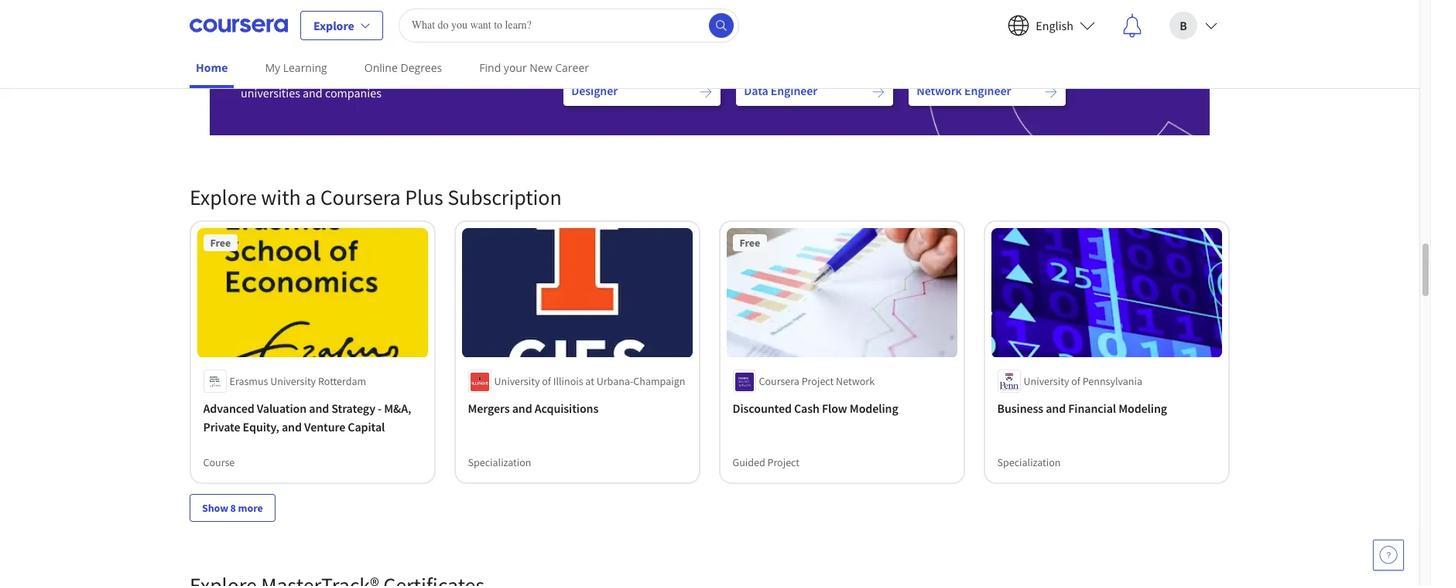 Task type: describe. For each thing, give the bounding box(es) containing it.
business
[[998, 402, 1044, 417]]

guided
[[733, 457, 766, 470]]

designer link
[[564, 75, 721, 106]]

careers
[[315, 26, 385, 54]]

advanced valuation and strategy - m&a, private equity, and venture capital link
[[204, 400, 422, 437]]

career learning paths
[[241, 3, 344, 17]]

and inside "build career-relevant skills with courses from top universities and companies"
[[303, 85, 323, 101]]

specialization for mergers
[[468, 457, 532, 470]]

relevant
[[306, 67, 349, 82]]

erasmus
[[230, 375, 269, 389]]

find your new career link
[[473, 50, 595, 85]]

private
[[204, 420, 241, 436]]

valuation
[[257, 402, 307, 417]]

my learning
[[265, 60, 327, 75]]

data for data engineer
[[744, 83, 768, 98]]

courses
[[405, 67, 445, 82]]

discounted
[[733, 402, 792, 417]]

help center image
[[1379, 546, 1398, 565]]

b button
[[1157, 0, 1230, 50]]

learning for career
[[274, 3, 316, 17]]

find for find your next role
[[564, 3, 585, 17]]

home link
[[190, 50, 234, 88]]

find for find your new career
[[479, 60, 501, 75]]

my
[[265, 60, 280, 75]]

mergers and acquisitions
[[468, 402, 599, 417]]

guided project
[[733, 457, 800, 470]]

coursera project network
[[759, 375, 875, 389]]

show 8 more
[[202, 501, 263, 515]]

1 vertical spatial career
[[555, 60, 589, 75]]

arrow right image for designer
[[699, 85, 713, 99]]

scientist
[[598, 40, 644, 55]]

and down valuation
[[282, 420, 302, 436]]

university for mergers and acquisitions
[[495, 375, 540, 389]]

b
[[1180, 17, 1187, 33]]

companies
[[325, 85, 382, 101]]

specialization for business
[[998, 457, 1061, 470]]

explore for explore careers
[[241, 26, 310, 54]]

online
[[364, 60, 398, 75]]

pennsylvania
[[1083, 375, 1143, 389]]

modeling for discounted cash flow modeling
[[850, 402, 899, 417]]

0 horizontal spatial with
[[261, 184, 301, 211]]

next
[[610, 3, 631, 17]]

at
[[586, 375, 595, 389]]

of for acquisitions
[[542, 375, 551, 389]]

0 vertical spatial career
[[241, 3, 272, 17]]

business and financial modeling link
[[998, 400, 1216, 419]]

online degrees
[[364, 60, 442, 75]]

venture
[[305, 420, 346, 436]]

learning for my
[[283, 60, 327, 75]]

university for business and financial modeling
[[1024, 375, 1070, 389]]

english
[[1036, 17, 1074, 33]]

data engineer link
[[736, 75, 894, 106]]

data engineer
[[744, 83, 818, 98]]

and right mergers at the left of page
[[513, 402, 533, 417]]

-
[[378, 402, 382, 417]]

with inside "build career-relevant skills with courses from top universities and companies"
[[380, 67, 403, 82]]

and right business
[[1046, 402, 1066, 417]]

paths
[[318, 3, 344, 17]]

1 university from the left
[[271, 375, 316, 389]]

find your next role
[[564, 3, 652, 17]]

explore careers
[[241, 26, 385, 54]]

explore for explore
[[313, 17, 354, 33]]

universities
[[241, 85, 300, 101]]

acquisitions
[[535, 402, 599, 417]]

explore button
[[300, 10, 383, 40]]

network engineer
[[917, 83, 1011, 98]]

more
[[238, 501, 263, 515]]

skills
[[351, 67, 377, 82]]

advanced valuation and strategy - m&a, private equity, and venture capital
[[204, 402, 412, 436]]

free for discounted
[[740, 236, 761, 250]]

strategy
[[332, 402, 376, 417]]

new
[[530, 60, 552, 75]]



Task type: vqa. For each thing, say whether or not it's contained in the screenshot.
Arrow Right image corresponding to Network
yes



Task type: locate. For each thing, give the bounding box(es) containing it.
data scientist link
[[564, 32, 721, 63]]

0 vertical spatial with
[[380, 67, 403, 82]]

0 vertical spatial find
[[564, 3, 585, 17]]

subscription
[[448, 184, 562, 211]]

project
[[802, 375, 834, 389], [768, 457, 800, 470]]

capital
[[348, 420, 385, 436]]

None search field
[[398, 8, 739, 42]]

0 horizontal spatial career
[[241, 3, 272, 17]]

0 horizontal spatial free
[[211, 236, 231, 250]]

coursera up discounted
[[759, 375, 800, 389]]

modeling inside 'link'
[[1119, 402, 1168, 417]]

explore inside dropdown button
[[313, 17, 354, 33]]

1 of from the left
[[542, 375, 551, 389]]

arrow right image
[[699, 42, 713, 56], [872, 85, 886, 99]]

of for financial
[[1072, 375, 1081, 389]]

university up valuation
[[271, 375, 316, 389]]

2 arrow right image from the left
[[1044, 85, 1058, 99]]

home
[[196, 60, 228, 75]]

from
[[447, 67, 472, 82]]

of left "illinois"
[[542, 375, 551, 389]]

role
[[633, 3, 652, 17]]

1 horizontal spatial with
[[380, 67, 403, 82]]

degrees
[[401, 60, 442, 75]]

show
[[202, 501, 228, 515]]

data
[[572, 40, 596, 55], [744, 83, 768, 98]]

2 engineer from the left
[[964, 83, 1011, 98]]

1 horizontal spatial coursera
[[759, 375, 800, 389]]

0 vertical spatial coursera
[[320, 184, 401, 211]]

mergers and acquisitions link
[[468, 400, 687, 419]]

0 horizontal spatial network
[[836, 375, 875, 389]]

coursera right the a
[[320, 184, 401, 211]]

urbana-
[[597, 375, 634, 389]]

your
[[587, 3, 608, 17], [504, 60, 527, 75]]

0 horizontal spatial project
[[768, 457, 800, 470]]

1 free from the left
[[211, 236, 231, 250]]

and down relevant
[[303, 85, 323, 101]]

discounted cash flow modeling
[[733, 402, 899, 417]]

specialization down mergers at the left of page
[[468, 457, 532, 470]]

arrow right image
[[699, 85, 713, 99], [1044, 85, 1058, 99]]

1 horizontal spatial data
[[744, 83, 768, 98]]

designer
[[572, 83, 618, 98]]

rotterdam
[[318, 375, 367, 389]]

data scientist
[[572, 40, 644, 55]]

1 vertical spatial data
[[744, 83, 768, 98]]

2 of from the left
[[1072, 375, 1081, 389]]

3 university from the left
[[1024, 375, 1070, 389]]

modeling inside "link"
[[850, 402, 899, 417]]

university of pennsylvania
[[1024, 375, 1143, 389]]

mergers
[[468, 402, 510, 417]]

arrow right image left data engineer
[[699, 85, 713, 99]]

network inside "explore with a coursera plus subscription collection" element
[[836, 375, 875, 389]]

build
[[241, 67, 268, 82]]

2 horizontal spatial university
[[1024, 375, 1070, 389]]

1 vertical spatial learning
[[283, 60, 327, 75]]

university up mergers and acquisitions
[[495, 375, 540, 389]]

cash
[[795, 402, 820, 417]]

modeling right 'flow'
[[850, 402, 899, 417]]

arrow right image down 'english' button
[[1044, 85, 1058, 99]]

university of illinois at urbana-champaign
[[495, 375, 686, 389]]

2 university from the left
[[495, 375, 540, 389]]

0 vertical spatial project
[[802, 375, 834, 389]]

1 horizontal spatial arrow right image
[[1044, 85, 1058, 99]]

with right skills
[[380, 67, 403, 82]]

0 horizontal spatial modeling
[[850, 402, 899, 417]]

illinois
[[554, 375, 584, 389]]

explore with a coursera plus subscription collection element
[[180, 159, 1239, 547]]

arrow right image for network engineer
[[1044, 85, 1058, 99]]

0 horizontal spatial find
[[479, 60, 501, 75]]

1 vertical spatial arrow right image
[[872, 85, 886, 99]]

top
[[474, 67, 492, 82]]

1 vertical spatial your
[[504, 60, 527, 75]]

2 modeling from the left
[[1119, 402, 1168, 417]]

champaign
[[634, 375, 686, 389]]

network engineer link
[[909, 75, 1066, 106]]

with
[[380, 67, 403, 82], [261, 184, 301, 211]]

arrow right image for engineer
[[872, 85, 886, 99]]

a
[[305, 184, 316, 211]]

explore for explore with a coursera plus subscription
[[190, 184, 257, 211]]

m&a,
[[384, 402, 412, 417]]

flow
[[822, 402, 848, 417]]

career right new
[[555, 60, 589, 75]]

1 horizontal spatial your
[[587, 3, 608, 17]]

0 horizontal spatial data
[[572, 40, 596, 55]]

your for new
[[504, 60, 527, 75]]

learning down explore careers
[[283, 60, 327, 75]]

1 vertical spatial with
[[261, 184, 301, 211]]

plus
[[405, 184, 443, 211]]

university up business
[[1024, 375, 1070, 389]]

of
[[542, 375, 551, 389], [1072, 375, 1081, 389]]

1 specialization from the left
[[468, 457, 532, 470]]

specialization
[[468, 457, 532, 470], [998, 457, 1061, 470]]

and up venture
[[309, 402, 329, 417]]

your left next
[[587, 3, 608, 17]]

erasmus university rotterdam
[[230, 375, 367, 389]]

find left next
[[564, 3, 585, 17]]

advanced
[[204, 402, 255, 417]]

0 horizontal spatial arrow right image
[[699, 85, 713, 99]]

2 specialization from the left
[[998, 457, 1061, 470]]

0 vertical spatial data
[[572, 40, 596, 55]]

arrow right image inside network engineer link
[[1044, 85, 1058, 99]]

specialization down business
[[998, 457, 1061, 470]]

1 horizontal spatial arrow right image
[[872, 85, 886, 99]]

1 horizontal spatial specialization
[[998, 457, 1061, 470]]

1 engineer from the left
[[771, 83, 818, 98]]

What do you want to learn? text field
[[398, 8, 739, 42]]

project up the discounted cash flow modeling
[[802, 375, 834, 389]]

data inside "link"
[[572, 40, 596, 55]]

0 horizontal spatial university
[[271, 375, 316, 389]]

1 horizontal spatial project
[[802, 375, 834, 389]]

engineer for data engineer
[[771, 83, 818, 98]]

career up my
[[241, 3, 272, 17]]

career-
[[270, 67, 306, 82]]

of up business and financial modeling
[[1072, 375, 1081, 389]]

0 horizontal spatial of
[[542, 375, 551, 389]]

financial
[[1069, 402, 1117, 417]]

8
[[230, 501, 236, 515]]

1 modeling from the left
[[850, 402, 899, 417]]

show 8 more button
[[190, 494, 275, 522]]

arrow right image inside data scientist "link"
[[699, 42, 713, 56]]

coursera image
[[190, 13, 288, 38]]

discounted cash flow modeling link
[[733, 400, 951, 419]]

1 vertical spatial network
[[836, 375, 875, 389]]

build career-relevant skills with courses from top universities and companies
[[241, 67, 492, 101]]

free
[[211, 236, 231, 250], [740, 236, 761, 250]]

modeling down pennsylvania at right bottom
[[1119, 402, 1168, 417]]

1 horizontal spatial modeling
[[1119, 402, 1168, 417]]

free for advanced
[[211, 236, 231, 250]]

your for next
[[587, 3, 608, 17]]

0 vertical spatial arrow right image
[[699, 42, 713, 56]]

1 horizontal spatial engineer
[[964, 83, 1011, 98]]

0 horizontal spatial specialization
[[468, 457, 532, 470]]

0 vertical spatial learning
[[274, 3, 316, 17]]

0 horizontal spatial coursera
[[320, 184, 401, 211]]

project for guided
[[768, 457, 800, 470]]

my learning link
[[259, 50, 333, 85]]

1 horizontal spatial free
[[740, 236, 761, 250]]

0 vertical spatial your
[[587, 3, 608, 17]]

1 vertical spatial project
[[768, 457, 800, 470]]

english button
[[996, 0, 1108, 50]]

with left the a
[[261, 184, 301, 211]]

modeling
[[850, 402, 899, 417], [1119, 402, 1168, 417]]

1 horizontal spatial career
[[555, 60, 589, 75]]

equity,
[[243, 420, 280, 436]]

coursera
[[320, 184, 401, 211], [759, 375, 800, 389]]

1 horizontal spatial network
[[917, 83, 962, 98]]

0 horizontal spatial engineer
[[771, 83, 818, 98]]

online degrees link
[[358, 50, 448, 85]]

arrow right image for scientist
[[699, 42, 713, 56]]

1 vertical spatial find
[[479, 60, 501, 75]]

explore with a coursera plus subscription
[[190, 184, 562, 211]]

1 arrow right image from the left
[[699, 85, 713, 99]]

business and financial modeling
[[998, 402, 1168, 417]]

1 horizontal spatial university
[[495, 375, 540, 389]]

learning
[[274, 3, 316, 17], [283, 60, 327, 75]]

explore
[[313, 17, 354, 33], [241, 26, 310, 54], [190, 184, 257, 211]]

engineer for network engineer
[[964, 83, 1011, 98]]

career
[[241, 3, 272, 17], [555, 60, 589, 75]]

1 horizontal spatial find
[[564, 3, 585, 17]]

arrow right image inside data engineer link
[[872, 85, 886, 99]]

modeling for business and financial modeling
[[1119, 402, 1168, 417]]

course
[[204, 457, 235, 470]]

2 free from the left
[[740, 236, 761, 250]]

learning up explore careers
[[274, 3, 316, 17]]

1 vertical spatial coursera
[[759, 375, 800, 389]]

0 horizontal spatial arrow right image
[[699, 42, 713, 56]]

find right from
[[479, 60, 501, 75]]

1 horizontal spatial of
[[1072, 375, 1081, 389]]

project for coursera
[[802, 375, 834, 389]]

0 vertical spatial network
[[917, 83, 962, 98]]

project right guided
[[768, 457, 800, 470]]

data for data scientist
[[572, 40, 596, 55]]

arrow right image inside designer "link"
[[699, 85, 713, 99]]

engineer
[[771, 83, 818, 98], [964, 83, 1011, 98]]

your left new
[[504, 60, 527, 75]]

0 horizontal spatial your
[[504, 60, 527, 75]]

find your new career
[[479, 60, 589, 75]]

and
[[303, 85, 323, 101], [309, 402, 329, 417], [513, 402, 533, 417], [1046, 402, 1066, 417], [282, 420, 302, 436]]

university
[[271, 375, 316, 389], [495, 375, 540, 389], [1024, 375, 1070, 389]]



